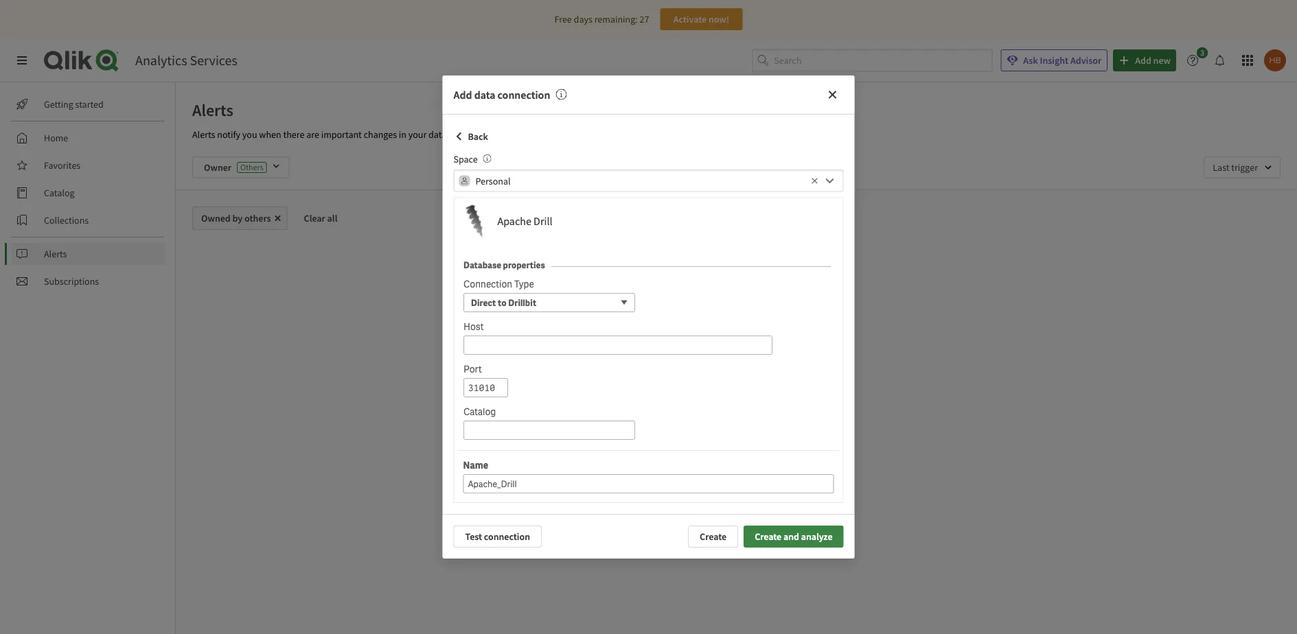 Task type: vqa. For each thing, say whether or not it's contained in the screenshot.
clear all
yes



Task type: locate. For each thing, give the bounding box(es) containing it.
collections link
[[11, 210, 165, 232]]

27
[[640, 13, 650, 25]]

analytics services element
[[135, 52, 238, 69]]

connection right data on the top of the page
[[498, 88, 551, 102]]

0 horizontal spatial create
[[700, 531, 727, 543]]

alerts link
[[11, 243, 165, 265]]

2 vertical spatial alerts
[[44, 248, 67, 260]]

started
[[75, 98, 104, 111]]

last trigger image
[[1205, 157, 1281, 179]]

subscriptions
[[44, 276, 99, 288]]

getting started link
[[11, 93, 165, 115]]

apache
[[498, 215, 532, 229]]

create for create and analyze
[[755, 531, 782, 543]]

1 vertical spatial connection
[[484, 531, 530, 543]]

activate
[[674, 13, 707, 25]]

Space text field
[[476, 170, 808, 192]]

alerts up notify
[[192, 100, 233, 120]]

Search text field
[[775, 49, 993, 72]]

important
[[321, 128, 362, 141]]

insight
[[1041, 54, 1069, 67]]

getting started
[[44, 98, 104, 111]]

activate now! link
[[661, 8, 743, 30]]

ask insight advisor
[[1024, 54, 1102, 67]]

create for create
[[700, 531, 727, 543]]

when
[[259, 128, 281, 141]]

connection
[[498, 88, 551, 102], [484, 531, 530, 543]]

test connection button
[[454, 526, 542, 548]]

clear all button
[[293, 207, 349, 230]]

clear
[[304, 212, 326, 225]]

clear all
[[304, 212, 338, 225]]

found
[[756, 358, 784, 372]]

0 vertical spatial connection
[[498, 88, 551, 102]]

home link
[[11, 127, 165, 149]]

remaining:
[[595, 13, 638, 25]]

owned by others
[[201, 212, 271, 225]]

2 create from the left
[[755, 531, 782, 543]]

alerts
[[192, 100, 233, 120], [192, 128, 215, 141], [44, 248, 67, 260]]

0 vertical spatial alerts
[[192, 100, 233, 120]]

home
[[44, 132, 68, 144]]

filters region
[[176, 146, 1298, 190]]

are
[[307, 128, 319, 141]]

1 horizontal spatial create
[[755, 531, 782, 543]]

no
[[706, 358, 720, 372]]

analytics services
[[135, 52, 238, 69]]

others
[[245, 212, 271, 225]]

catalog
[[44, 187, 75, 199]]

alerts left notify
[[192, 128, 215, 141]]

add data connection dialog
[[443, 76, 855, 559]]

you
[[242, 128, 257, 141]]

your
[[409, 128, 427, 141]]

ask insight advisor button
[[1001, 49, 1108, 71]]

alerts up subscriptions
[[44, 248, 67, 260]]

subscriptions link
[[11, 271, 165, 293]]

catalog link
[[11, 182, 165, 204]]

owned
[[201, 212, 231, 225]]

create
[[700, 531, 727, 543], [755, 531, 782, 543]]

add
[[454, 88, 472, 102]]

free
[[555, 13, 572, 25]]

1 create from the left
[[700, 531, 727, 543]]

choose the space to which you would like to add this connection. a space allows you to share and control access to items. tooltip
[[478, 153, 492, 166]]

connection right test
[[484, 531, 530, 543]]

collections
[[44, 214, 89, 227]]



Task type: describe. For each thing, give the bounding box(es) containing it.
there
[[283, 128, 305, 141]]

advisor
[[1071, 54, 1102, 67]]

test
[[466, 531, 482, 543]]

1 vertical spatial alerts
[[192, 128, 215, 141]]

by
[[233, 212, 243, 225]]

test connection
[[466, 531, 530, 543]]

apache drill
[[498, 215, 553, 229]]

choose the space to which you would like to add this connection. a space allows you to share and control access to items. image
[[483, 155, 492, 163]]

notify
[[217, 128, 241, 141]]

drill
[[534, 215, 553, 229]]

close sidebar menu image
[[16, 55, 27, 66]]

free days remaining: 27
[[555, 13, 650, 25]]

data.
[[429, 128, 449, 141]]

searchbar element
[[753, 49, 993, 72]]

connection inside button
[[484, 531, 530, 543]]

and
[[784, 531, 800, 543]]

analytics
[[135, 52, 187, 69]]

in
[[399, 128, 407, 141]]

create and analyze
[[755, 531, 833, 543]]

create and analyze button
[[744, 526, 844, 548]]

ask
[[1024, 54, 1039, 67]]

favorites link
[[11, 155, 165, 177]]

now!
[[709, 13, 730, 25]]

navigation pane element
[[0, 88, 175, 298]]

back
[[468, 131, 488, 143]]

changes
[[364, 128, 397, 141]]

back button
[[454, 126, 488, 148]]

results
[[722, 358, 754, 372]]

data
[[475, 88, 496, 102]]

alerts notify you when there are important changes in your data.
[[192, 128, 449, 141]]

create button
[[689, 526, 739, 548]]

services
[[190, 52, 238, 69]]

add data connection
[[454, 88, 551, 102]]

days
[[574, 13, 593, 25]]

apache drill image
[[458, 205, 491, 238]]

space
[[454, 153, 478, 166]]

owned by others button
[[192, 207, 288, 230]]

getting
[[44, 98, 73, 111]]

all
[[327, 212, 338, 225]]

analyze
[[802, 531, 833, 543]]

favorites
[[44, 159, 81, 172]]

no results found
[[706, 358, 784, 372]]

activate now!
[[674, 13, 730, 25]]

alerts inside navigation pane element
[[44, 248, 67, 260]]



